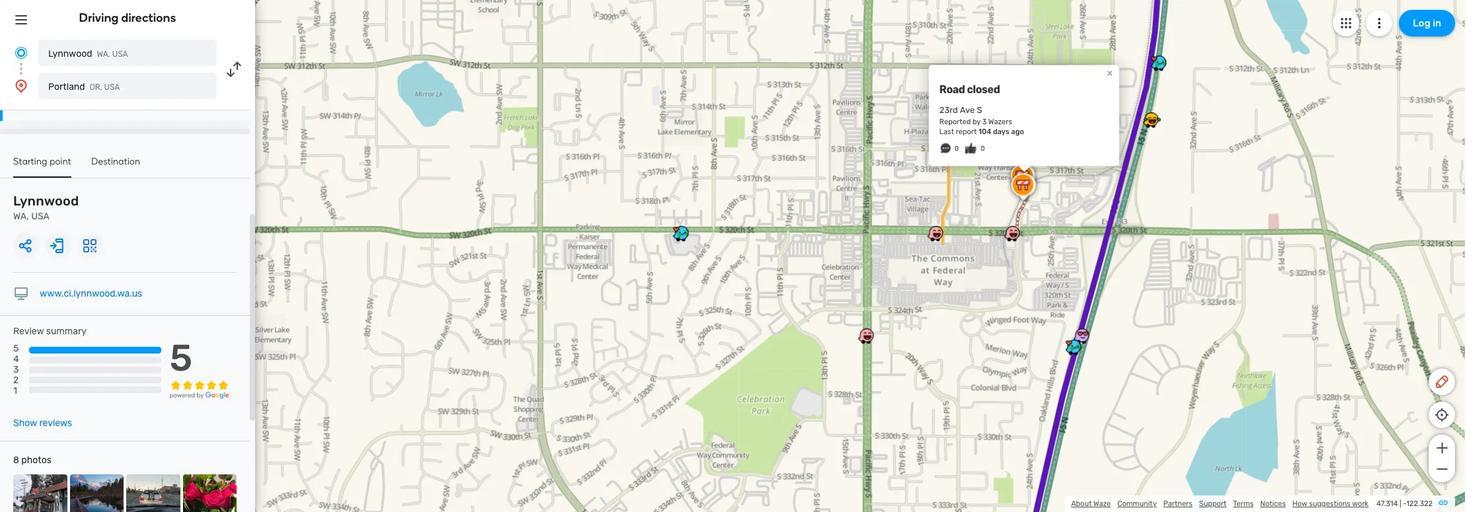 Task type: describe. For each thing, give the bounding box(es) containing it.
104
[[979, 128, 992, 136]]

notices
[[1261, 500, 1286, 508]]

review summary
[[13, 326, 87, 337]]

0 vertical spatial usa
[[112, 50, 128, 59]]

47.314
[[1377, 500, 1399, 508]]

pencil image
[[1435, 374, 1451, 390]]

terms link
[[1234, 500, 1254, 508]]

starting point
[[13, 156, 71, 167]]

about
[[1072, 500, 1092, 508]]

3 inside 23rd ave s reported by 3 wazers last report 104 days ago
[[983, 118, 987, 126]]

8 photos
[[13, 455, 51, 466]]

review
[[13, 326, 44, 337]]

road
[[940, 83, 965, 96]]

point
[[50, 156, 71, 167]]

23rd ave s reported by 3 wazers last report 104 days ago
[[940, 105, 1025, 136]]

community
[[1118, 500, 1157, 508]]

s
[[977, 105, 983, 115]]

about waze link
[[1072, 500, 1111, 508]]

image 2 of lynnwood, lynnwood image
[[70, 475, 124, 512]]

photos
[[21, 455, 51, 466]]

8
[[13, 455, 19, 466]]

portland
[[48, 81, 85, 93]]

× link
[[1105, 67, 1116, 79]]

portland or, usa
[[48, 81, 120, 93]]

closed
[[967, 83, 1000, 96]]

link image
[[1439, 498, 1449, 508]]

how suggestions work link
[[1293, 500, 1369, 508]]

work
[[1353, 500, 1369, 508]]

×
[[1108, 67, 1113, 79]]

computer image
[[13, 286, 29, 302]]

days
[[994, 128, 1010, 136]]

about waze community partners support terms notices how suggestions work
[[1072, 500, 1369, 508]]

122.322
[[1407, 500, 1433, 508]]

road closed
[[940, 83, 1000, 96]]

current location image
[[13, 45, 29, 61]]

directions
[[121, 11, 176, 25]]

3 inside 5 4 3 2 1
[[13, 364, 19, 376]]

support link
[[1200, 500, 1227, 508]]

usa inside portland or, usa
[[104, 83, 120, 92]]

1
[[13, 386, 17, 397]]

miles
[[59, 100, 83, 110]]

wazers
[[989, 118, 1013, 126]]

last
[[940, 128, 955, 136]]

www.ci.lynnwood.wa.us link
[[40, 288, 142, 300]]

partners
[[1164, 500, 1193, 508]]

report
[[956, 128, 977, 136]]



Task type: locate. For each thing, give the bounding box(es) containing it.
2
[[13, 375, 19, 386]]

lynnwood down starting point button
[[13, 193, 79, 209]]

5 for 5 4 3 2 1
[[13, 343, 19, 354]]

lynnwood wa, usa
[[48, 48, 128, 60], [13, 193, 79, 222]]

0 down report
[[955, 145, 959, 153]]

driving
[[79, 11, 119, 25]]

1 0 from the left
[[955, 145, 959, 153]]

1 horizontal spatial 0
[[981, 145, 985, 153]]

image 3 of lynnwood, lynnwood image
[[126, 475, 180, 512]]

5 for 5
[[170, 337, 193, 380]]

0 down 104
[[981, 145, 985, 153]]

summary
[[46, 326, 87, 337]]

2 vertical spatial usa
[[31, 211, 50, 222]]

190.1
[[37, 100, 57, 110]]

lynnwood up portland
[[48, 48, 92, 60]]

by
[[973, 118, 981, 126]]

5
[[170, 337, 193, 380], [13, 343, 19, 354]]

how
[[1293, 500, 1308, 508]]

wa, up or,
[[97, 50, 110, 59]]

notices link
[[1261, 500, 1286, 508]]

usa down the driving directions
[[112, 50, 128, 59]]

www.ci.lynnwood.wa.us
[[40, 288, 142, 300]]

lynnwood wa, usa up portland or, usa
[[48, 48, 128, 60]]

suggestions
[[1310, 500, 1351, 508]]

wa,
[[97, 50, 110, 59], [13, 211, 29, 222]]

3 right by
[[983, 118, 987, 126]]

47.314 | -122.322
[[1377, 500, 1433, 508]]

show reviews
[[13, 418, 72, 429]]

destination
[[91, 156, 140, 167]]

-
[[1404, 500, 1407, 508]]

usa right or,
[[104, 83, 120, 92]]

23rd
[[940, 105, 958, 115]]

4
[[13, 354, 19, 365]]

destination button
[[91, 156, 140, 177]]

5 4 3 2 1
[[13, 343, 19, 397]]

1 horizontal spatial wa,
[[97, 50, 110, 59]]

0 horizontal spatial wa,
[[13, 211, 29, 222]]

starting
[[13, 156, 47, 167]]

usa down starting point button
[[31, 211, 50, 222]]

location image
[[13, 78, 29, 94]]

0 horizontal spatial 0
[[955, 145, 959, 153]]

5 inside 5 4 3 2 1
[[13, 343, 19, 354]]

ago
[[1012, 128, 1025, 136]]

driving directions
[[79, 11, 176, 25]]

ave
[[960, 105, 975, 115]]

3
[[983, 118, 987, 126], [13, 364, 19, 376]]

support
[[1200, 500, 1227, 508]]

1 horizontal spatial 3
[[983, 118, 987, 126]]

starting point button
[[13, 156, 71, 178]]

0 vertical spatial lynnwood wa, usa
[[48, 48, 128, 60]]

0
[[955, 145, 959, 153], [981, 145, 985, 153]]

2 0 from the left
[[981, 145, 985, 153]]

reviews
[[39, 418, 72, 429]]

zoom out image
[[1434, 461, 1451, 477]]

show
[[13, 418, 37, 429]]

wa, down starting point button
[[13, 211, 29, 222]]

|
[[1400, 500, 1402, 508]]

lynnwood wa, usa down starting point button
[[13, 193, 79, 222]]

1 vertical spatial lynnwood wa, usa
[[13, 193, 79, 222]]

partners link
[[1164, 500, 1193, 508]]

1 vertical spatial lynnwood
[[13, 193, 79, 209]]

waze
[[1094, 500, 1111, 508]]

terms
[[1234, 500, 1254, 508]]

zoom in image
[[1434, 440, 1451, 456]]

lynnwood
[[48, 48, 92, 60], [13, 193, 79, 209]]

0 vertical spatial lynnwood
[[48, 48, 92, 60]]

1 horizontal spatial 5
[[170, 337, 193, 380]]

usa
[[112, 50, 128, 59], [104, 83, 120, 92], [31, 211, 50, 222]]

reported
[[940, 118, 971, 126]]

or,
[[90, 83, 102, 92]]

1 vertical spatial wa,
[[13, 211, 29, 222]]

community link
[[1118, 500, 1157, 508]]

image 4 of lynnwood, lynnwood image
[[183, 475, 237, 512]]

0 horizontal spatial 5
[[13, 343, 19, 354]]

image 1 of lynnwood, lynnwood image
[[13, 475, 67, 512]]

1 vertical spatial 3
[[13, 364, 19, 376]]

190.1 miles
[[37, 100, 83, 110]]

1 vertical spatial usa
[[104, 83, 120, 92]]

3 up 1
[[13, 364, 19, 376]]

0 vertical spatial 3
[[983, 118, 987, 126]]

0 vertical spatial wa,
[[97, 50, 110, 59]]

0 horizontal spatial 3
[[13, 364, 19, 376]]



Task type: vqa. For each thing, say whether or not it's contained in the screenshot.
the left CA,
no



